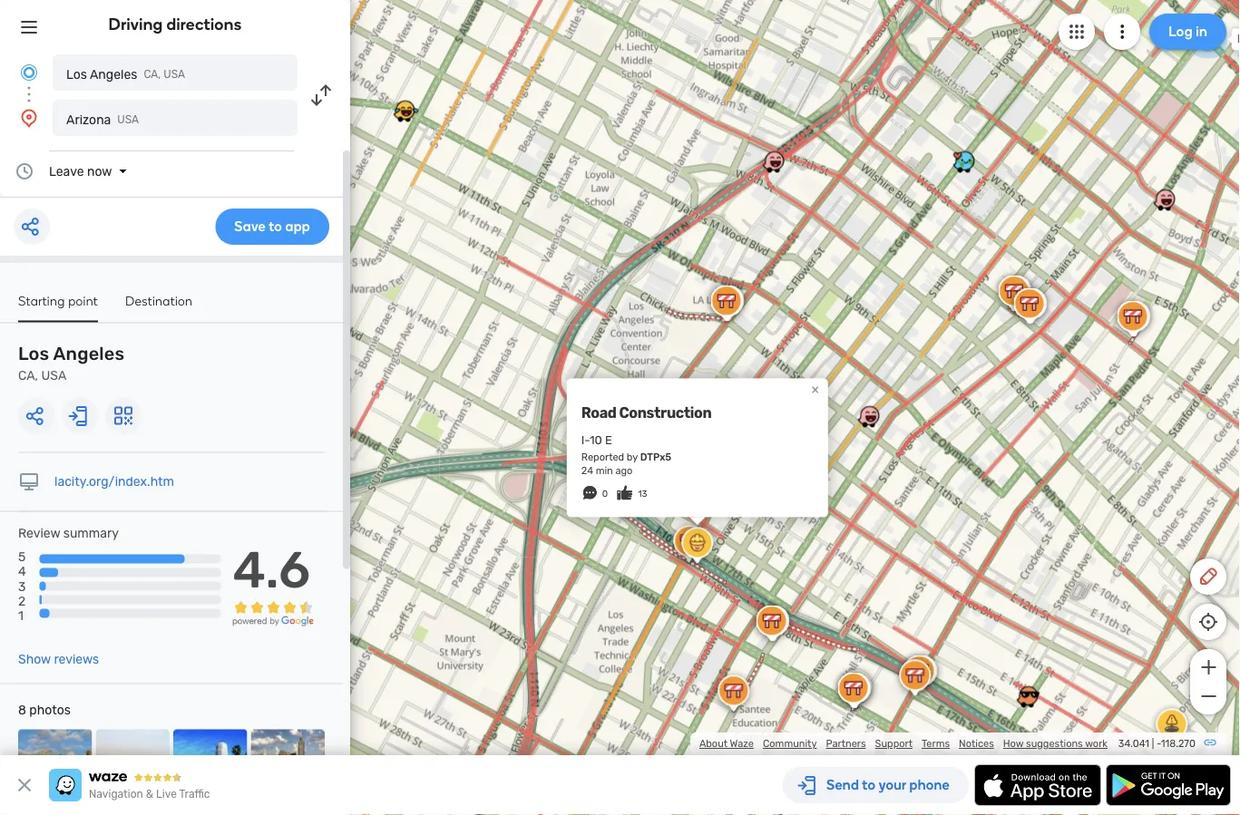 Task type: describe. For each thing, give the bounding box(es) containing it.
1
[[18, 608, 24, 623]]

image 3 of los angeles, los angeles image
[[173, 730, 247, 804]]

1 horizontal spatial los
[[66, 67, 87, 82]]

118.270
[[1161, 738, 1196, 750]]

driving
[[109, 15, 163, 34]]

now
[[87, 164, 112, 179]]

5 4 3 2 1
[[18, 550, 26, 623]]

about waze community partners support terms notices how suggestions work
[[700, 738, 1108, 750]]

reported
[[582, 451, 625, 464]]

terms
[[922, 738, 950, 750]]

3
[[18, 579, 26, 594]]

2 vertical spatial usa
[[41, 368, 67, 383]]

leave
[[49, 164, 84, 179]]

image 1 of los angeles, los angeles image
[[18, 730, 92, 804]]

destination
[[125, 293, 193, 309]]

by
[[627, 451, 638, 464]]

x image
[[14, 775, 35, 797]]

starting point button
[[18, 293, 98, 323]]

13
[[638, 489, 647, 500]]

i-10 e reported by dtpx5 24 min ago
[[582, 434, 672, 477]]

ago
[[616, 465, 633, 477]]

current location image
[[18, 62, 40, 83]]

how
[[1003, 738, 1024, 750]]

photos
[[29, 703, 71, 718]]

review summary
[[18, 526, 119, 541]]

leave now
[[49, 164, 112, 179]]

construction
[[619, 404, 712, 422]]

arizona
[[66, 112, 111, 127]]

partners link
[[826, 738, 866, 750]]

waze
[[730, 738, 754, 750]]

0 vertical spatial usa
[[164, 68, 185, 81]]

summary
[[63, 526, 119, 541]]

computer image
[[18, 471, 40, 493]]

1 horizontal spatial ca,
[[144, 68, 161, 81]]

8 photos
[[18, 703, 71, 718]]

0 vertical spatial los angeles ca, usa
[[66, 67, 185, 82]]

lacity.org/index.htm
[[54, 475, 174, 490]]

dtpx5
[[640, 451, 672, 464]]

navigation & live traffic
[[89, 789, 210, 801]]

review
[[18, 526, 60, 541]]

link image
[[1203, 736, 1218, 750]]

&
[[146, 789, 153, 801]]

min
[[596, 465, 613, 477]]

image 4 of los angeles, los angeles image
[[251, 730, 325, 804]]

notices
[[959, 738, 994, 750]]

1 vertical spatial los angeles ca, usa
[[18, 343, 125, 383]]

10
[[590, 434, 602, 448]]

how suggestions work link
[[1003, 738, 1108, 750]]

|
[[1152, 738, 1155, 750]]

angeles inside los angeles ca, usa
[[53, 343, 125, 365]]

-
[[1157, 738, 1161, 750]]

show
[[18, 653, 51, 668]]

24
[[582, 465, 593, 477]]

starting point
[[18, 293, 98, 309]]

× link
[[807, 381, 824, 399]]

traffic
[[179, 789, 210, 801]]



Task type: vqa. For each thing, say whether or not it's contained in the screenshot.
Review summary
yes



Task type: locate. For each thing, give the bounding box(es) containing it.
angeles up arizona usa
[[90, 67, 137, 82]]

usa
[[164, 68, 185, 81], [117, 113, 139, 126], [41, 368, 67, 383]]

navigation
[[89, 789, 143, 801]]

los angeles ca, usa down driving
[[66, 67, 185, 82]]

usa right arizona
[[117, 113, 139, 126]]

1 vertical spatial angeles
[[53, 343, 125, 365]]

point
[[68, 293, 98, 309]]

angeles down point
[[53, 343, 125, 365]]

angeles
[[90, 67, 137, 82], [53, 343, 125, 365]]

about waze link
[[700, 738, 754, 750]]

road
[[582, 404, 617, 422]]

2 horizontal spatial usa
[[164, 68, 185, 81]]

zoom in image
[[1197, 657, 1220, 679]]

34.041
[[1119, 738, 1150, 750]]

terms link
[[922, 738, 950, 750]]

1 horizontal spatial usa
[[117, 113, 139, 126]]

usa inside arizona usa
[[117, 113, 139, 126]]

ca, down starting point button
[[18, 368, 38, 383]]

image 2 of los angeles, los angeles image
[[96, 730, 170, 804]]

los angeles ca, usa
[[66, 67, 185, 82], [18, 343, 125, 383]]

pencil image
[[1198, 566, 1220, 588]]

0 horizontal spatial usa
[[41, 368, 67, 383]]

los angeles ca, usa down starting point button
[[18, 343, 125, 383]]

0
[[602, 489, 608, 500]]

arizona usa
[[66, 112, 139, 127]]

suggestions
[[1026, 738, 1083, 750]]

1 vertical spatial usa
[[117, 113, 139, 126]]

ca,
[[144, 68, 161, 81], [18, 368, 38, 383]]

1 vertical spatial ca,
[[18, 368, 38, 383]]

2
[[18, 594, 26, 609]]

zoom out image
[[1197, 686, 1220, 708]]

about
[[700, 738, 728, 750]]

lacity.org/index.htm link
[[54, 475, 174, 490]]

4.6
[[233, 540, 310, 600]]

community link
[[763, 738, 817, 750]]

usa down starting point button
[[41, 368, 67, 383]]

reviews
[[54, 653, 99, 668]]

0 horizontal spatial ca,
[[18, 368, 38, 383]]

los up arizona
[[66, 67, 87, 82]]

0 vertical spatial ca,
[[144, 68, 161, 81]]

los
[[66, 67, 87, 82], [18, 343, 49, 365]]

starting
[[18, 293, 65, 309]]

4
[[18, 565, 26, 580]]

0 vertical spatial angeles
[[90, 67, 137, 82]]

1 vertical spatial los
[[18, 343, 49, 365]]

i-
[[582, 434, 590, 448]]

support
[[875, 738, 913, 750]]

0 vertical spatial los
[[66, 67, 87, 82]]

ca, down driving
[[144, 68, 161, 81]]

los down starting point button
[[18, 343, 49, 365]]

work
[[1086, 738, 1108, 750]]

34.041 | -118.270
[[1119, 738, 1196, 750]]

notices link
[[959, 738, 994, 750]]

location image
[[18, 107, 40, 129]]

0 horizontal spatial los
[[18, 343, 49, 365]]

destination button
[[125, 293, 193, 321]]

show reviews
[[18, 653, 99, 668]]

×
[[812, 381, 820, 399]]

support link
[[875, 738, 913, 750]]

directions
[[167, 15, 242, 34]]

road construction
[[582, 404, 712, 422]]

usa down driving directions
[[164, 68, 185, 81]]

e
[[605, 434, 613, 448]]

partners
[[826, 738, 866, 750]]

5
[[18, 550, 26, 565]]

live
[[156, 789, 177, 801]]

8
[[18, 703, 26, 718]]

driving directions
[[109, 15, 242, 34]]

community
[[763, 738, 817, 750]]

clock image
[[14, 161, 35, 182]]



